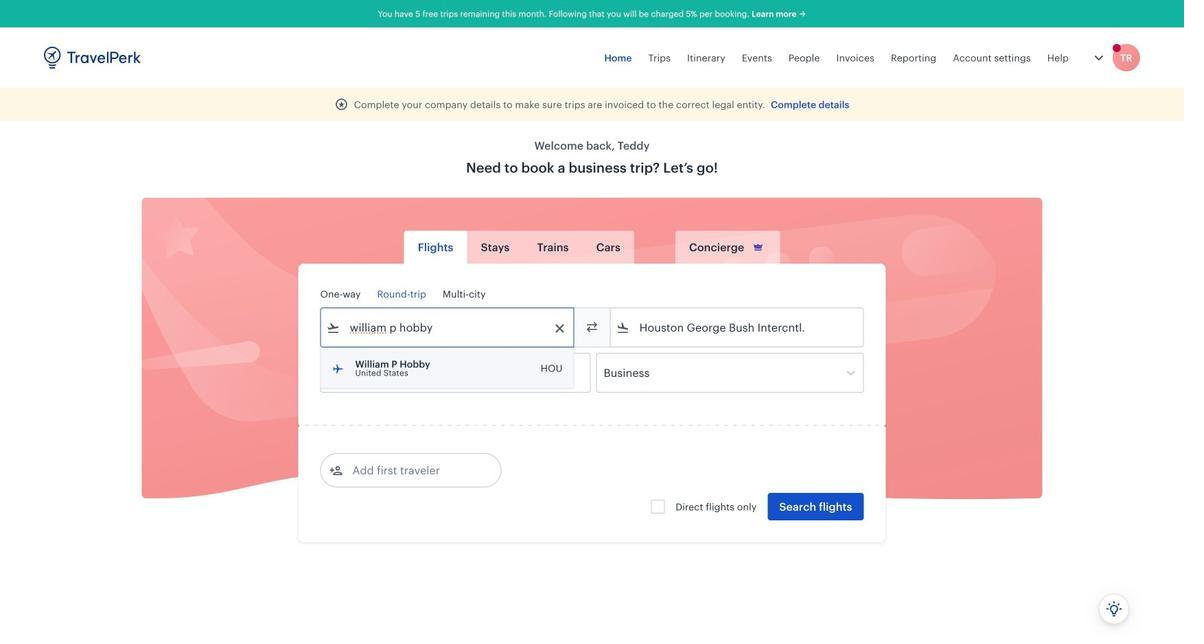 Task type: locate. For each thing, give the bounding box(es) containing it.
To search field
[[630, 317, 846, 339]]

Add first traveler search field
[[343, 459, 486, 481]]

From search field
[[340, 317, 556, 339]]



Task type: describe. For each thing, give the bounding box(es) containing it.
Return text field
[[422, 354, 493, 392]]

Depart text field
[[340, 354, 412, 392]]



